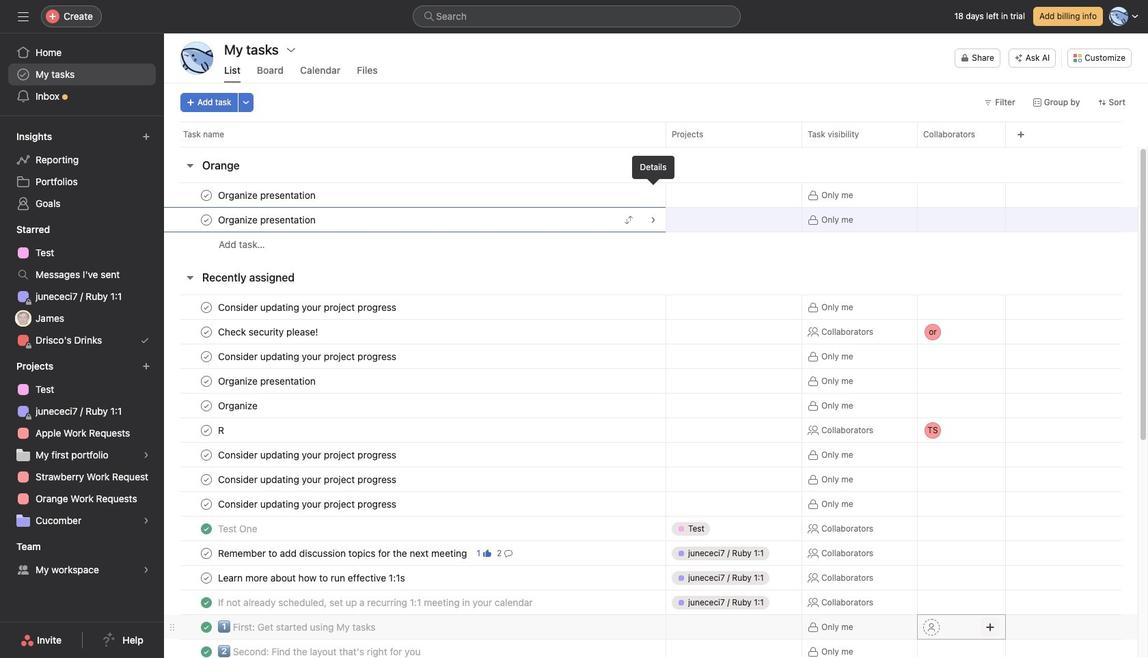 Task type: describe. For each thing, give the bounding box(es) containing it.
1 mark complete image from the top
[[198, 187, 215, 203]]

move tasks between sections image for organize presentation cell associated with linked projects for organize presentation cell for 1st mark complete icon from the top
[[625, 191, 633, 199]]

1 task name text field from the top
[[215, 350, 401, 363]]

linked projects for organize presentation cell for 3rd mark complete icon from the top of the page
[[666, 369, 803, 394]]

5 mark complete image from the top
[[198, 472, 215, 488]]

consider updating your project progress cell for linked projects for consider updating your project progress "cell" for sixth task name text field from the bottom of the header recently assigned tree grid
[[164, 442, 666, 468]]

mark complete checkbox for remember to add discussion topics for the next meeting cell
[[198, 545, 215, 562]]

task name text field inside if not already scheduled, set up a recurring 1:1 meeting in your calendar cell
[[215, 596, 537, 610]]

new project or portfolio image
[[142, 362, 150, 371]]

1️⃣ first: get started using my tasks cell
[[164, 615, 666, 640]]

task name text field for mark complete option associated with fourth linked projects for consider updating your project progress "cell" from the top of the header recently assigned tree grid
[[215, 473, 401, 487]]

task name text field for mark complete option inside header orange tree grid
[[215, 213, 320, 227]]

mark complete image for sixth task name text field from the bottom of the header recently assigned tree grid
[[198, 447, 215, 463]]

see details, cucomber image
[[142, 517, 150, 525]]

task name text field for completed option within the 2️⃣ second: find the layout that's right for you cell
[[215, 645, 425, 659]]

task name text field for mark complete option in organize 'cell'
[[215, 399, 262, 413]]

mark complete checkbox for learn more about how to run effective 1:1s cell
[[198, 570, 215, 586]]

mark complete checkbox for fifth linked projects for consider updating your project progress "cell" from the bottom
[[198, 299, 215, 316]]

task name text field for mark complete option in the check security please! cell
[[215, 325, 323, 339]]

consider updating your project progress cell for third task name text field linked projects for consider updating your project progress "cell"
[[164, 492, 666, 517]]

mark complete image for task name text box inside the r cell
[[198, 422, 215, 439]]

mark complete checkbox for fourth linked projects for consider updating your project progress "cell" from the top of the header recently assigned tree grid
[[198, 472, 215, 488]]

add field image
[[1018, 131, 1026, 139]]

collapse task list for this group image
[[185, 272, 196, 283]]

4 mark complete checkbox from the top
[[198, 447, 215, 463]]

2 organize presentation cell from the top
[[164, 207, 666, 233]]

if not already scheduled, set up a recurring 1:1 meeting in your calendar cell
[[164, 590, 666, 616]]

completed checkbox inside 2️⃣ second: find the layout that's right for you cell
[[198, 644, 215, 659]]

4 linked projects for consider updating your project progress cell from the top
[[666, 467, 803, 492]]

task name text field inside learn more about how to run effective 1:1s cell
[[215, 571, 409, 585]]

insights element
[[0, 124, 164, 217]]

header orange tree grid
[[164, 183, 1139, 257]]

task name text field inside remember to add discussion topics for the next meeting cell
[[215, 547, 472, 560]]

completed image for 2️⃣ second: find the layout that's right for you cell
[[198, 644, 215, 659]]

completed image for test one cell
[[198, 521, 215, 537]]

task name text field for completed checkbox
[[215, 522, 262, 536]]

3 task name text field from the top
[[215, 498, 401, 511]]

mark complete checkbox for linked projects for organize presentation cell corresponding to 3rd mark complete icon from the top of the page's organize presentation cell
[[198, 373, 215, 389]]

check security please! cell
[[164, 319, 666, 345]]

mark complete image inside organize 'cell'
[[198, 398, 215, 414]]

task name text field inside 1️⃣ first: get started using my tasks cell
[[215, 621, 380, 634]]

task name text field for linked projects for organize presentation cell corresponding to 3rd mark complete icon from the top of the page's organize presentation cell's mark complete checkbox
[[215, 374, 320, 388]]

header recently assigned tree grid
[[164, 295, 1139, 659]]

move tasks between sections image for second organize presentation cell
[[625, 216, 633, 224]]

linked projects for consider updating your project progress cell for sixth task name text field from the bottom of the header recently assigned tree grid
[[666, 442, 803, 468]]

task name text field for mark complete checkbox in header orange tree grid
[[215, 188, 320, 202]]

completed checkbox for task name text field inside if not already scheduled, set up a recurring 1:1 meeting in your calendar cell
[[198, 595, 215, 611]]

starred element
[[0, 217, 164, 354]]

show options image
[[286, 44, 297, 55]]

view profile settings image
[[181, 42, 213, 75]]

completed image
[[198, 619, 215, 636]]



Task type: vqa. For each thing, say whether or not it's contained in the screenshot.
right the
no



Task type: locate. For each thing, give the bounding box(es) containing it.
mark complete checkbox for 1st task name text field from the top linked projects for consider updating your project progress "cell"
[[198, 348, 215, 365]]

1 organize presentation cell from the top
[[164, 183, 666, 208]]

4 task name text field from the top
[[215, 325, 323, 339]]

3 organize presentation cell from the top
[[164, 369, 666, 394]]

details image for second organize presentation cell
[[650, 216, 658, 224]]

2 mark complete image from the top
[[198, 324, 215, 340]]

linked projects for consider updating your project progress cell for 1st task name text field from the top
[[666, 344, 803, 369]]

task name text field inside organize 'cell'
[[215, 399, 262, 413]]

completed checkbox inside if not already scheduled, set up a recurring 1:1 meeting in your calendar cell
[[198, 595, 215, 611]]

2 mark complete checkbox from the top
[[198, 299, 215, 316]]

learn more about how to run effective 1:1s cell
[[164, 566, 666, 591]]

5 mark complete checkbox from the top
[[198, 545, 215, 562]]

Task name text field
[[215, 188, 320, 202], [215, 213, 320, 227], [215, 301, 401, 314], [215, 325, 323, 339], [215, 374, 320, 388], [215, 399, 262, 413], [215, 424, 230, 437], [215, 473, 401, 487], [215, 522, 262, 536], [215, 645, 425, 659]]

move tasks between sections image
[[625, 191, 633, 199], [625, 216, 633, 224]]

Mark complete checkbox
[[198, 187, 215, 203], [198, 373, 215, 389], [198, 422, 215, 439], [198, 447, 215, 463], [198, 545, 215, 562], [198, 570, 215, 586]]

5 linked projects for consider updating your project progress cell from the top
[[666, 492, 803, 517]]

task name text field inside 2️⃣ second: find the layout that's right for you cell
[[215, 645, 425, 659]]

7 mark complete checkbox from the top
[[198, 496, 215, 513]]

row
[[164, 122, 1149, 147], [181, 146, 1122, 148], [164, 183, 1139, 208], [164, 207, 1139, 233], [164, 232, 1139, 257], [164, 295, 1139, 320], [164, 318, 1139, 346], [164, 344, 1139, 369], [164, 369, 1139, 394], [164, 393, 1139, 419], [164, 417, 1139, 444], [164, 442, 1139, 468], [164, 467, 1139, 492], [164, 492, 1139, 517], [164, 516, 1139, 542], [164, 541, 1139, 566], [164, 566, 1139, 591], [164, 590, 1139, 616], [164, 615, 1139, 640], [164, 639, 1139, 659]]

mark complete checkbox inside remember to add discussion topics for the next meeting cell
[[198, 545, 215, 562]]

consider updating your project progress cell for fourth linked projects for consider updating your project progress "cell" from the top of the header recently assigned tree grid
[[164, 467, 666, 492]]

10 task name text field from the top
[[215, 645, 425, 659]]

1 details image from the top
[[650, 191, 658, 199]]

hide sidebar image
[[18, 11, 29, 22]]

mark complete image for third task name text field
[[198, 496, 215, 513]]

add collaborators image
[[985, 622, 996, 633]]

consider updating your project progress cell for fifth linked projects for consider updating your project progress "cell" from the bottom
[[164, 295, 666, 320]]

completed image for if not already scheduled, set up a recurring 1:1 meeting in your calendar cell
[[198, 595, 215, 611]]

organize presentation cell
[[164, 183, 666, 208], [164, 207, 666, 233], [164, 369, 666, 394]]

1 mark complete image from the top
[[198, 212, 215, 228]]

1 mark complete checkbox from the top
[[198, 187, 215, 203]]

3 completed image from the top
[[198, 644, 215, 659]]

mark complete image for task name text field in remember to add discussion topics for the next meeting cell
[[198, 545, 215, 562]]

mark complete checkbox inside header orange tree grid
[[198, 212, 215, 228]]

completed checkbox for task name text field inside the 1️⃣ first: get started using my tasks cell
[[198, 619, 215, 636]]

mark complete checkbox for r cell
[[198, 422, 215, 439]]

mark complete checkbox inside r cell
[[198, 422, 215, 439]]

completed checkbox inside 1️⃣ first: get started using my tasks cell
[[198, 619, 215, 636]]

0 vertical spatial move tasks between sections image
[[625, 191, 633, 199]]

4 mark complete checkbox from the top
[[198, 348, 215, 365]]

mark complete image
[[198, 187, 215, 203], [198, 299, 215, 316], [198, 373, 215, 389], [198, 398, 215, 414], [198, 472, 215, 488]]

1 vertical spatial completed checkbox
[[198, 619, 215, 636]]

linked projects for consider updating your project progress cell
[[666, 295, 803, 320], [666, 344, 803, 369], [666, 442, 803, 468], [666, 467, 803, 492], [666, 492, 803, 517]]

5 consider updating your project progress cell from the top
[[164, 492, 666, 517]]

mark complete image for task name text field within the learn more about how to run effective 1:1s cell
[[198, 570, 215, 586]]

mark complete checkbox inside organize 'cell'
[[198, 398, 215, 414]]

1 move tasks between sections image from the top
[[625, 191, 633, 199]]

Task name text field
[[215, 350, 401, 363], [215, 448, 401, 462], [215, 498, 401, 511], [215, 547, 472, 560], [215, 571, 409, 585], [215, 596, 537, 610], [215, 621, 380, 634]]

completed image inside test one cell
[[198, 521, 215, 537]]

linked projects for r cell
[[666, 418, 803, 443]]

mark complete image inside r cell
[[198, 422, 215, 439]]

4 task name text field from the top
[[215, 547, 472, 560]]

1 completed image from the top
[[198, 521, 215, 537]]

2 mark complete image from the top
[[198, 299, 215, 316]]

3 consider updating your project progress cell from the top
[[164, 442, 666, 468]]

3 mark complete image from the top
[[198, 373, 215, 389]]

mark complete image inside check security please! cell
[[198, 324, 215, 340]]

mark complete image for task name text box for mark complete option inside header orange tree grid
[[198, 212, 215, 228]]

mark complete checkbox for organize presentation cell associated with linked projects for organize presentation cell for 1st mark complete icon from the top
[[198, 187, 215, 203]]

teams element
[[0, 535, 164, 584]]

3 task name text field from the top
[[215, 301, 401, 314]]

2 task name text field from the top
[[215, 448, 401, 462]]

Completed checkbox
[[198, 521, 215, 537]]

4 consider updating your project progress cell from the top
[[164, 467, 666, 492]]

6 mark complete checkbox from the top
[[198, 472, 215, 488]]

2 vertical spatial completed checkbox
[[198, 644, 215, 659]]

2️⃣ second: find the layout that's right for you cell
[[164, 639, 666, 659]]

4 mark complete image from the top
[[198, 398, 215, 414]]

details image for organize presentation cell associated with linked projects for organize presentation cell for 1st mark complete icon from the top
[[650, 191, 658, 199]]

1 linked projects for consider updating your project progress cell from the top
[[666, 295, 803, 320]]

task name text field inside test one cell
[[215, 522, 262, 536]]

collapse task list for this group image
[[185, 160, 196, 171]]

7 task name text field from the top
[[215, 621, 380, 634]]

2 consider updating your project progress cell from the top
[[164, 344, 666, 369]]

1 task name text field from the top
[[215, 188, 320, 202]]

1 vertical spatial move tasks between sections image
[[625, 216, 633, 224]]

6 task name text field from the top
[[215, 399, 262, 413]]

8 mark complete image from the top
[[198, 570, 215, 586]]

organize cell
[[164, 393, 666, 419]]

2 completed checkbox from the top
[[198, 619, 215, 636]]

organize presentation cell for linked projects for organize presentation cell for 1st mark complete icon from the top
[[164, 183, 666, 208]]

3 completed checkbox from the top
[[198, 644, 215, 659]]

linked projects for 1️⃣ first: get started using my tasks cell
[[666, 615, 803, 640]]

8 task name text field from the top
[[215, 473, 401, 487]]

mark complete image inside learn more about how to run effective 1:1s cell
[[198, 570, 215, 586]]

3 linked projects for organize presentation cell from the top
[[666, 369, 803, 394]]

4 mark complete image from the top
[[198, 422, 215, 439]]

1 consider updating your project progress cell from the top
[[164, 295, 666, 320]]

5 mark complete checkbox from the top
[[198, 398, 215, 414]]

consider updating your project progress cell for 1st task name text field from the top linked projects for consider updating your project progress "cell"
[[164, 344, 666, 369]]

mark complete checkbox inside learn more about how to run effective 1:1s cell
[[198, 570, 215, 586]]

0 vertical spatial details image
[[650, 191, 658, 199]]

2 vertical spatial completed image
[[198, 644, 215, 659]]

mark complete image inside organize presentation cell
[[198, 212, 215, 228]]

3 mark complete checkbox from the top
[[198, 324, 215, 340]]

details image
[[650, 191, 658, 199], [650, 216, 658, 224]]

1 completed checkbox from the top
[[198, 595, 215, 611]]

completed image
[[198, 521, 215, 537], [198, 595, 215, 611], [198, 644, 215, 659]]

completed image down completed icon
[[198, 644, 215, 659]]

6 mark complete image from the top
[[198, 496, 215, 513]]

9 task name text field from the top
[[215, 522, 262, 536]]

0 vertical spatial completed checkbox
[[198, 595, 215, 611]]

Completed checkbox
[[198, 595, 215, 611], [198, 619, 215, 636], [198, 644, 215, 659]]

mark complete image
[[198, 212, 215, 228], [198, 324, 215, 340], [198, 348, 215, 365], [198, 422, 215, 439], [198, 447, 215, 463], [198, 496, 215, 513], [198, 545, 215, 562], [198, 570, 215, 586]]

5 task name text field from the top
[[215, 374, 320, 388]]

1 vertical spatial details image
[[650, 216, 658, 224]]

1 vertical spatial completed image
[[198, 595, 215, 611]]

task name text field inside r cell
[[215, 424, 230, 437]]

mark complete checkbox for third task name text field linked projects for consider updating your project progress "cell"
[[198, 496, 215, 513]]

mark complete checkbox inside header orange tree grid
[[198, 187, 215, 203]]

0 vertical spatial completed image
[[198, 521, 215, 537]]

linked projects for organize cell
[[666, 393, 803, 419]]

list box
[[413, 5, 741, 27]]

task name text field for fifth linked projects for consider updating your project progress "cell" from the bottom mark complete option
[[215, 301, 401, 314]]

completed image right see details, cucomber image
[[198, 521, 215, 537]]

see details, my first portfolio image
[[142, 451, 150, 460]]

mark complete checkbox for linked projects for check security please! cell
[[198, 324, 215, 340]]

mark complete checkbox inside check security please! cell
[[198, 324, 215, 340]]

task name text field for mark complete checkbox inside the r cell
[[215, 424, 230, 437]]

Mark complete checkbox
[[198, 212, 215, 228], [198, 299, 215, 316], [198, 324, 215, 340], [198, 348, 215, 365], [198, 398, 215, 414], [198, 472, 215, 488], [198, 496, 215, 513]]

2 task name text field from the top
[[215, 213, 320, 227]]

3 linked projects for consider updating your project progress cell from the top
[[666, 442, 803, 468]]

3 mark complete checkbox from the top
[[198, 422, 215, 439]]

6 task name text field from the top
[[215, 596, 537, 610]]

mark complete checkbox for the linked projects for organize cell on the bottom of the page
[[198, 398, 215, 414]]

remember to add discussion topics for the next meeting cell
[[164, 541, 666, 566]]

r cell
[[164, 418, 666, 443]]

task name text field inside check security please! cell
[[215, 325, 323, 339]]

global element
[[0, 34, 164, 116]]

linked projects for check security please! cell
[[666, 319, 803, 345]]

linked projects for consider updating your project progress cell for third task name text field
[[666, 492, 803, 517]]

1 mark complete checkbox from the top
[[198, 212, 215, 228]]

completed image up completed icon
[[198, 595, 215, 611]]

consider updating your project progress cell
[[164, 295, 666, 320], [164, 344, 666, 369], [164, 442, 666, 468], [164, 467, 666, 492], [164, 492, 666, 517]]

7 mark complete image from the top
[[198, 545, 215, 562]]

more actions image
[[242, 98, 250, 107]]

2 linked projects for organize presentation cell from the top
[[666, 207, 803, 233]]

2 comments image
[[505, 550, 513, 558]]

5 task name text field from the top
[[215, 571, 409, 585]]

linked projects for organize presentation cell for 1st mark complete icon from the top
[[666, 183, 803, 208]]

1 linked projects for organize presentation cell from the top
[[666, 183, 803, 208]]

2 details image from the top
[[650, 216, 658, 224]]

projects element
[[0, 354, 164, 535]]

linked projects for organize presentation cell
[[666, 183, 803, 208], [666, 207, 803, 233], [666, 369, 803, 394]]

linked projects for 2️⃣ second: find the layout that's right for you cell
[[666, 639, 803, 659]]

2 mark complete checkbox from the top
[[198, 373, 215, 389]]

2 linked projects for consider updating your project progress cell from the top
[[666, 344, 803, 369]]

organize presentation cell for linked projects for organize presentation cell corresponding to 3rd mark complete icon from the top of the page
[[164, 369, 666, 394]]

completed image inside 2️⃣ second: find the layout that's right for you cell
[[198, 644, 215, 659]]

5 mark complete image from the top
[[198, 447, 215, 463]]

2 completed image from the top
[[198, 595, 215, 611]]

7 task name text field from the top
[[215, 424, 230, 437]]

new insights image
[[142, 133, 150, 141]]

tooltip
[[632, 156, 675, 183]]

1 like. you liked this task image
[[484, 550, 492, 558]]

3 mark complete image from the top
[[198, 348, 215, 365]]

mark complete image for 1st task name text field from the top
[[198, 348, 215, 365]]

6 mark complete checkbox from the top
[[198, 570, 215, 586]]

mark complete image for task name text box in check security please! cell
[[198, 324, 215, 340]]

completed image inside if not already scheduled, set up a recurring 1:1 meeting in your calendar cell
[[198, 595, 215, 611]]

2 move tasks between sections image from the top
[[625, 216, 633, 224]]

test one cell
[[164, 516, 666, 542]]

see details, my workspace image
[[142, 566, 150, 574]]



